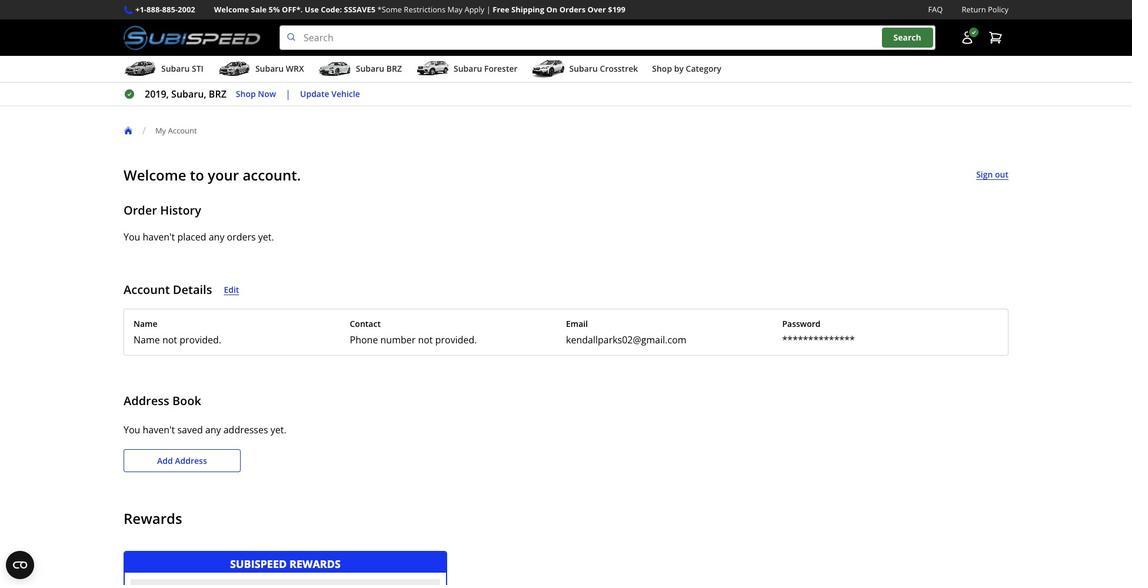 Task type: locate. For each thing, give the bounding box(es) containing it.
sign
[[977, 169, 993, 180]]

code:
[[321, 4, 342, 15]]

subaru left crosstrek
[[569, 63, 598, 74]]

885-
[[162, 4, 178, 15]]

1 vertical spatial you
[[124, 424, 140, 437]]

subaru crosstrek button
[[532, 58, 638, 82]]

button image
[[961, 31, 975, 45]]

haven't for placed
[[143, 231, 175, 244]]

add address
[[157, 455, 207, 467]]

2 haven't from the top
[[143, 424, 175, 437]]

| left free
[[487, 4, 491, 15]]

subaru up now
[[255, 63, 284, 74]]

subaru inside subaru crosstrek dropdown button
[[569, 63, 598, 74]]

sign out
[[977, 169, 1009, 180]]

1 vertical spatial any
[[205, 424, 221, 437]]

1 name from the top
[[134, 319, 157, 330]]

you haven't placed any orders yet.
[[124, 231, 274, 244]]

subaru brz button
[[318, 58, 402, 82]]

free
[[493, 4, 510, 15]]

5 subaru from the left
[[569, 63, 598, 74]]

not right number
[[418, 334, 433, 346]]

shop inside 'link'
[[236, 88, 256, 99]]

not inside the contact phone number not provided.
[[418, 334, 433, 346]]

any right saved
[[205, 424, 221, 437]]

you haven't saved any addresses yet.
[[124, 424, 286, 437]]

on
[[546, 4, 558, 15]]

brz left a subaru forester thumbnail image
[[387, 63, 402, 74]]

5%
[[269, 4, 280, 15]]

provided.
[[180, 334, 221, 346], [435, 334, 477, 346]]

1 not from the left
[[162, 334, 177, 346]]

subaru sti
[[161, 63, 204, 74]]

yet. right orders
[[258, 231, 274, 244]]

account left details
[[124, 282, 170, 298]]

| right now
[[286, 88, 291, 101]]

contact phone number not provided.
[[350, 319, 477, 346]]

book
[[172, 393, 201, 409]]

account right "my"
[[168, 125, 197, 136]]

2 provided. from the left
[[435, 334, 477, 346]]

subaru left sti
[[161, 63, 190, 74]]

0 vertical spatial you
[[124, 231, 140, 244]]

0 vertical spatial welcome
[[214, 4, 249, 15]]

2 name from the top
[[134, 334, 160, 346]]

1 horizontal spatial brz
[[387, 63, 402, 74]]

2 not from the left
[[418, 334, 433, 346]]

0 horizontal spatial welcome
[[124, 165, 186, 185]]

history
[[160, 203, 201, 218]]

category
[[686, 63, 722, 74]]

0 vertical spatial address
[[124, 393, 169, 409]]

faq link
[[928, 4, 943, 16]]

1 horizontal spatial |
[[487, 4, 491, 15]]

order history
[[124, 203, 201, 218]]

1 haven't from the top
[[143, 231, 175, 244]]

sign out button
[[977, 168, 1009, 182]]

welcome left sale
[[214, 4, 249, 15]]

welcome sale 5% off*. use code: sssave5 *some restrictions may apply | free shipping on orders over $199
[[214, 4, 626, 15]]

1 horizontal spatial shop
[[652, 63, 672, 74]]

sti
[[192, 63, 204, 74]]

email kendallparks02@gmail.com
[[566, 319, 687, 346]]

home image
[[124, 126, 133, 135]]

you
[[124, 231, 140, 244], [124, 424, 140, 437]]

order
[[124, 203, 157, 218]]

shop inside dropdown button
[[652, 63, 672, 74]]

shop for shop by category
[[652, 63, 672, 74]]

0 vertical spatial any
[[209, 231, 225, 244]]

+1-
[[135, 4, 147, 15]]

shop left by
[[652, 63, 672, 74]]

forester
[[484, 63, 518, 74]]

1 vertical spatial haven't
[[143, 424, 175, 437]]

shop left now
[[236, 88, 256, 99]]

vehicle
[[332, 88, 360, 99]]

0 vertical spatial account
[[168, 125, 197, 136]]

orders
[[227, 231, 256, 244]]

0 horizontal spatial not
[[162, 334, 177, 346]]

account.
[[243, 165, 301, 185]]

3 subaru from the left
[[356, 63, 384, 74]]

1 horizontal spatial provided.
[[435, 334, 477, 346]]

4 subaru from the left
[[454, 63, 482, 74]]

brz right the subaru,
[[209, 88, 227, 101]]

haven't down the address book
[[143, 424, 175, 437]]

off*.
[[282, 4, 303, 15]]

brz
[[387, 63, 402, 74], [209, 88, 227, 101]]

provided. down details
[[180, 334, 221, 346]]

subaru inside subaru brz dropdown button
[[356, 63, 384, 74]]

my account link
[[155, 125, 206, 136]]

provided. right number
[[435, 334, 477, 346]]

subaru wrx
[[255, 63, 304, 74]]

policy
[[988, 4, 1009, 15]]

you down order
[[124, 231, 140, 244]]

yet. right addresses
[[271, 424, 286, 437]]

1 horizontal spatial welcome
[[214, 4, 249, 15]]

+1-888-885-2002
[[135, 4, 195, 15]]

1 vertical spatial welcome
[[124, 165, 186, 185]]

0 horizontal spatial provided.
[[180, 334, 221, 346]]

subaru
[[161, 63, 190, 74], [255, 63, 284, 74], [356, 63, 384, 74], [454, 63, 482, 74], [569, 63, 598, 74]]

subaru up vehicle
[[356, 63, 384, 74]]

haven't down order history
[[143, 231, 175, 244]]

you for you haven't saved any addresses yet.
[[124, 424, 140, 437]]

subaru inside subaru sti dropdown button
[[161, 63, 190, 74]]

subaru for subaru forester
[[454, 63, 482, 74]]

subaru inside the subaru forester dropdown button
[[454, 63, 482, 74]]

0 vertical spatial name
[[134, 319, 157, 330]]

you down the address book
[[124, 424, 140, 437]]

return policy
[[962, 4, 1009, 15]]

2 subaru from the left
[[255, 63, 284, 74]]

rewards
[[124, 509, 182, 529]]

subaru wrx button
[[218, 58, 304, 82]]

2 you from the top
[[124, 424, 140, 437]]

shop now
[[236, 88, 276, 99]]

account
[[168, 125, 197, 136], [124, 282, 170, 298]]

shop
[[652, 63, 672, 74], [236, 88, 256, 99]]

you for you haven't placed any orders yet.
[[124, 231, 140, 244]]

out
[[995, 169, 1009, 180]]

haven't for saved
[[143, 424, 175, 437]]

2019, subaru, brz
[[145, 88, 227, 101]]

0 vertical spatial haven't
[[143, 231, 175, 244]]

shop by category
[[652, 63, 722, 74]]

0 vertical spatial yet.
[[258, 231, 274, 244]]

search button
[[882, 28, 933, 48]]

0 vertical spatial shop
[[652, 63, 672, 74]]

subaru inside subaru wrx dropdown button
[[255, 63, 284, 74]]

1 horizontal spatial address
[[175, 455, 207, 467]]

1 subaru from the left
[[161, 63, 190, 74]]

0 horizontal spatial shop
[[236, 88, 256, 99]]

1 horizontal spatial not
[[418, 334, 433, 346]]

1 vertical spatial yet.
[[271, 424, 286, 437]]

1 vertical spatial shop
[[236, 88, 256, 99]]

address left 'book' in the bottom left of the page
[[124, 393, 169, 409]]

address right "add"
[[175, 455, 207, 467]]

not down account details
[[162, 334, 177, 346]]

yet.
[[258, 231, 274, 244], [271, 424, 286, 437]]

1 provided. from the left
[[180, 334, 221, 346]]

any
[[209, 231, 225, 244], [205, 424, 221, 437]]

search
[[894, 32, 922, 43]]

return
[[962, 4, 986, 15]]

0 horizontal spatial |
[[286, 88, 291, 101]]

a subaru crosstrek thumbnail image image
[[532, 60, 565, 78]]

subaru left forester
[[454, 63, 482, 74]]

/
[[142, 124, 146, 137]]

name
[[134, 319, 157, 330], [134, 334, 160, 346]]

shipping
[[511, 4, 544, 15]]

my account
[[155, 125, 197, 136]]

any left orders
[[209, 231, 225, 244]]

by
[[674, 63, 684, 74]]

address
[[124, 393, 169, 409], [175, 455, 207, 467]]

1 you from the top
[[124, 231, 140, 244]]

1 vertical spatial name
[[134, 334, 160, 346]]

welcome up order history
[[124, 165, 186, 185]]

0 horizontal spatial brz
[[209, 88, 227, 101]]

0 vertical spatial brz
[[387, 63, 402, 74]]



Task type: vqa. For each thing, say whether or not it's contained in the screenshot.
the Subaru within the Subaru BRZ dropdown button
no



Task type: describe. For each thing, give the bounding box(es) containing it.
1 vertical spatial address
[[175, 455, 207, 467]]

add address link
[[124, 449, 241, 473]]

password **************
[[783, 319, 855, 346]]

1 vertical spatial account
[[124, 282, 170, 298]]

subaru for subaru brz
[[356, 63, 384, 74]]

name name not provided.
[[134, 319, 221, 346]]

apply
[[465, 4, 485, 15]]

subaru for subaru crosstrek
[[569, 63, 598, 74]]

over
[[588, 4, 606, 15]]

a subaru wrx thumbnail image image
[[218, 60, 251, 78]]

crosstrek
[[600, 63, 638, 74]]

1 vertical spatial brz
[[209, 88, 227, 101]]

subaru forester button
[[416, 58, 518, 82]]

not inside name name not provided.
[[162, 334, 177, 346]]

yet. for you haven't saved any addresses yet.
[[271, 424, 286, 437]]

subaru crosstrek
[[569, 63, 638, 74]]

**************
[[783, 334, 855, 346]]

1 vertical spatial |
[[286, 88, 291, 101]]

subaru for subaru wrx
[[255, 63, 284, 74]]

subaru for subaru sti
[[161, 63, 190, 74]]

a subaru sti thumbnail image image
[[124, 60, 157, 78]]

2019,
[[145, 88, 169, 101]]

placed
[[177, 231, 206, 244]]

subaru forester
[[454, 63, 518, 74]]

sssave5
[[344, 4, 376, 15]]

orders
[[560, 4, 586, 15]]

2002
[[178, 4, 195, 15]]

subaru,
[[171, 88, 206, 101]]

welcome to your account.
[[124, 165, 301, 185]]

provided. inside the contact phone number not provided.
[[435, 334, 477, 346]]

my
[[155, 125, 166, 136]]

a subaru forester thumbnail image image
[[416, 60, 449, 78]]

any for placed
[[209, 231, 225, 244]]

password
[[783, 319, 821, 330]]

update
[[300, 88, 329, 99]]

wrx
[[286, 63, 304, 74]]

+1-888-885-2002 link
[[135, 4, 195, 16]]

use
[[305, 4, 319, 15]]

restrictions
[[404, 4, 446, 15]]

*some
[[378, 4, 402, 15]]

details
[[173, 282, 212, 298]]

shop for shop now
[[236, 88, 256, 99]]

addresses
[[223, 424, 268, 437]]

any for saved
[[205, 424, 221, 437]]

number
[[381, 334, 416, 346]]

to
[[190, 165, 204, 185]]

0 horizontal spatial address
[[124, 393, 169, 409]]

provided. inside name name not provided.
[[180, 334, 221, 346]]

open widget image
[[6, 552, 34, 580]]

888-
[[147, 4, 162, 15]]

edit
[[224, 284, 239, 296]]

welcome for welcome sale 5% off*. use code: sssave5 *some restrictions may apply | free shipping on orders over $199
[[214, 4, 249, 15]]

0 vertical spatial |
[[487, 4, 491, 15]]

shop now link
[[236, 88, 276, 101]]

edit link
[[224, 283, 239, 297]]

add
[[157, 455, 173, 467]]

subispeed logo image
[[124, 25, 261, 50]]

update vehicle
[[300, 88, 360, 99]]

account details
[[124, 282, 212, 298]]

email
[[566, 319, 588, 330]]

address book
[[124, 393, 201, 409]]

sale
[[251, 4, 267, 15]]

faq
[[928, 4, 943, 15]]

contact
[[350, 319, 381, 330]]

shop by category button
[[652, 58, 722, 82]]

brz inside subaru brz dropdown button
[[387, 63, 402, 74]]

return policy link
[[962, 4, 1009, 16]]

search input field
[[280, 25, 936, 50]]

yet. for you haven't placed any orders yet.
[[258, 231, 274, 244]]

subaru brz
[[356, 63, 402, 74]]

update vehicle button
[[300, 88, 360, 101]]

subaru sti button
[[124, 58, 204, 82]]

a subaru brz thumbnail image image
[[318, 60, 351, 78]]

kendallparks02@gmail.com
[[566, 334, 687, 346]]

saved
[[177, 424, 203, 437]]

your
[[208, 165, 239, 185]]

$199
[[608, 4, 626, 15]]

may
[[448, 4, 463, 15]]

phone
[[350, 334, 378, 346]]

welcome for welcome to your account.
[[124, 165, 186, 185]]

now
[[258, 88, 276, 99]]



